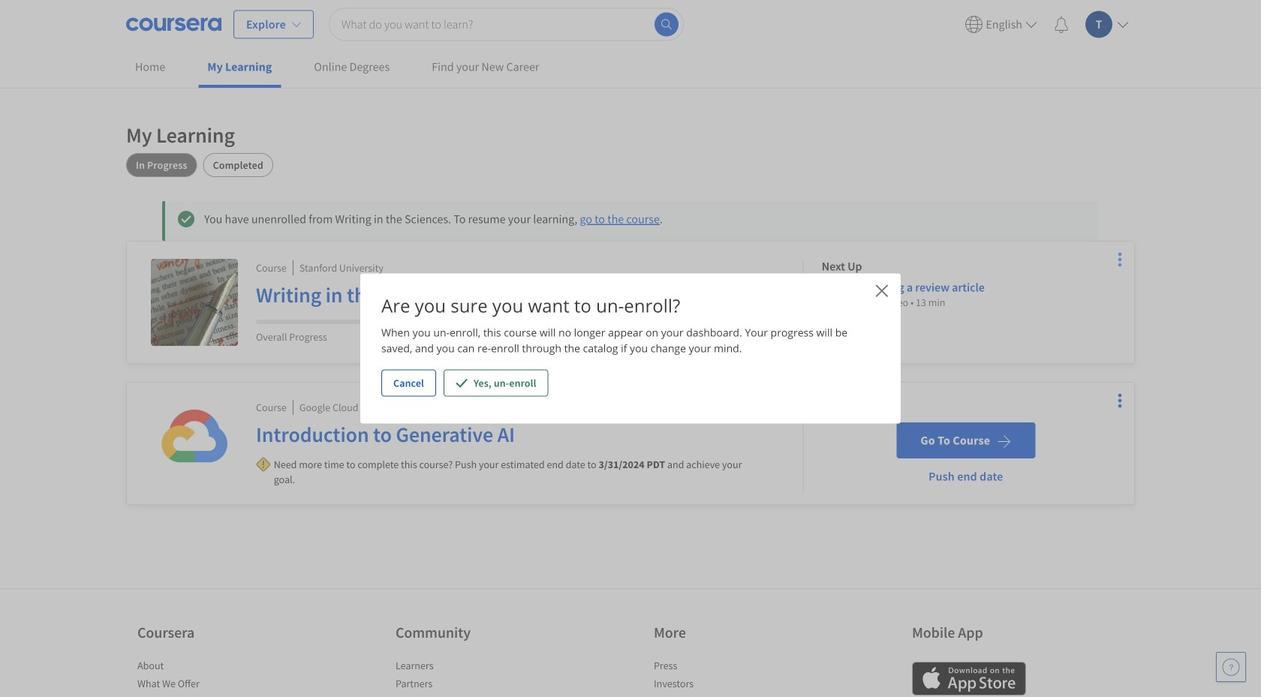 Task type: describe. For each thing, give the bounding box(es) containing it.
3 list from the left
[[654, 659, 782, 698]]

coursera image
[[126, 12, 222, 36]]

more option for writing in the sciences image
[[1110, 249, 1131, 270]]



Task type: vqa. For each thing, say whether or not it's contained in the screenshot.
the right List
yes



Task type: locate. For each thing, give the bounding box(es) containing it.
tab list
[[126, 153, 1136, 177]]

2 list from the left
[[396, 659, 523, 698]]

None search field
[[329, 8, 684, 41]]

1 horizontal spatial list
[[396, 659, 523, 698]]

introduction to generative ai image
[[151, 393, 238, 480]]

0 horizontal spatial list
[[137, 659, 265, 698]]

writing in the sciences image
[[151, 259, 238, 346]]

list item
[[137, 659, 265, 677], [396, 659, 523, 677], [654, 659, 782, 677], [137, 677, 265, 695], [396, 677, 523, 695], [654, 677, 782, 695]]

download on the app store image
[[913, 662, 1027, 696]]

list
[[137, 659, 265, 698], [396, 659, 523, 698], [654, 659, 782, 698]]

help center image
[[1223, 659, 1241, 677]]

1 list from the left
[[137, 659, 265, 698]]

2 horizontal spatial list
[[654, 659, 782, 698]]

alert
[[162, 201, 1100, 241]]

more option for introduction to generative ai image
[[1110, 391, 1131, 412]]



